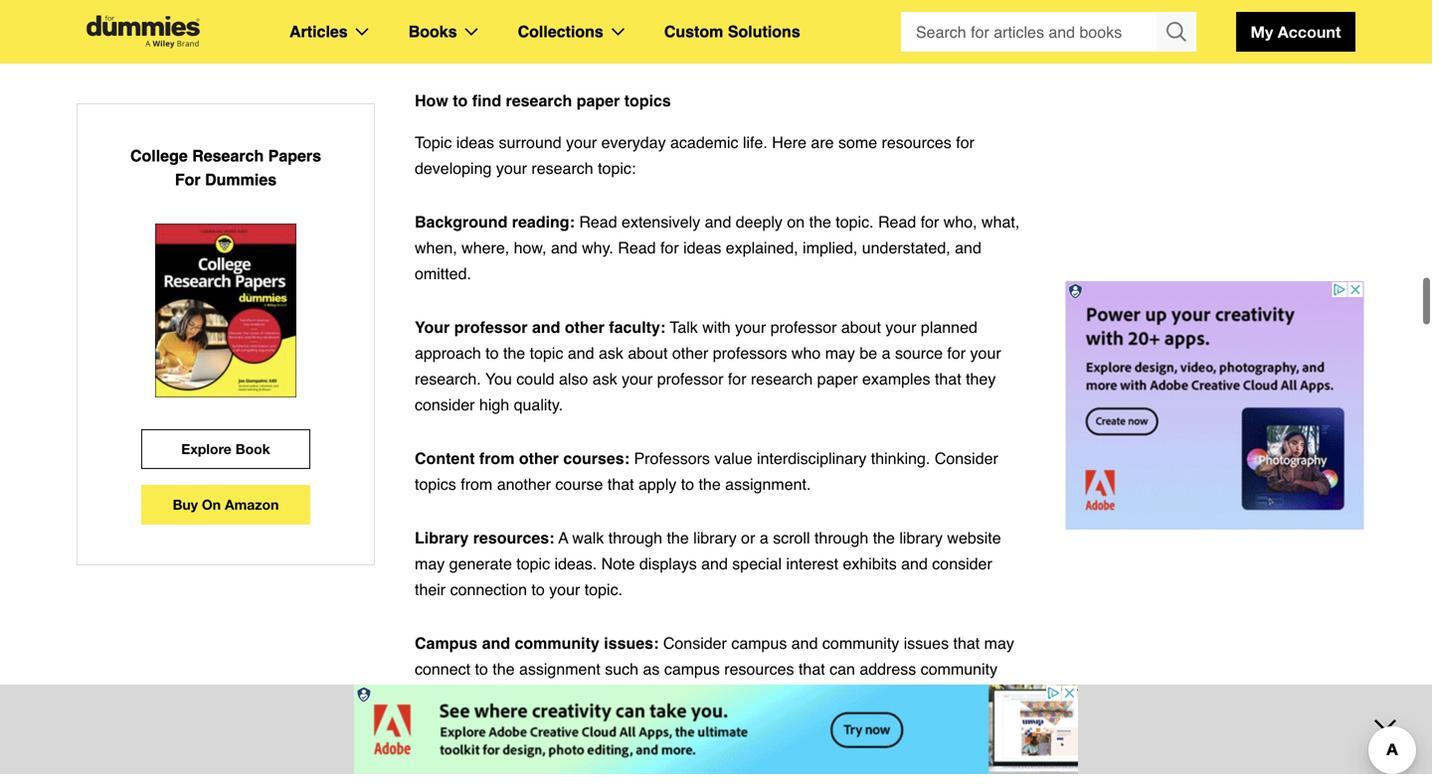 Task type: vqa. For each thing, say whether or not it's contained in the screenshot.
"That" in the to potential employers, how to create a plan to "get from here to there" on your career path, and access videos and checklists that help to drive home all the key points. If you're not happy in your day-to-day work now, there's no better time than the present to work towards change.
no



Task type: locate. For each thing, give the bounding box(es) containing it.
your up answer
[[415, 740, 450, 759]]

and
[[705, 213, 732, 231], [551, 239, 578, 257], [955, 239, 982, 257], [532, 318, 560, 337], [568, 344, 594, 363], [702, 555, 728, 574], [901, 555, 928, 574], [482, 635, 510, 653], [792, 635, 818, 653]]

also
[[559, 370, 588, 389]]

other
[[565, 318, 605, 337], [672, 344, 709, 363], [519, 450, 559, 468]]

library
[[694, 529, 737, 548], [900, 529, 943, 548]]

1 horizontal spatial a
[[835, 740, 844, 759]]

1 horizontal spatial professor
[[657, 370, 724, 389]]

exhibits
[[843, 555, 897, 574]]

0 vertical spatial topic
[[530, 344, 564, 363]]

0 horizontal spatial consider
[[663, 635, 727, 653]]

the down campus and community issues:
[[493, 661, 515, 679]]

a for scroll
[[760, 529, 769, 548]]

reading:
[[512, 213, 575, 231]]

to up you in the left of the page
[[486, 344, 499, 363]]

planned
[[921, 318, 978, 337]]

for up "who,"
[[956, 133, 975, 152]]

2 vertical spatial research
[[751, 370, 813, 389]]

thinking.
[[871, 450, 931, 468]]

0 vertical spatial your
[[415, 318, 450, 337]]

explained,
[[726, 239, 799, 257]]

the right on
[[809, 213, 832, 231]]

community down issues
[[921, 661, 998, 679]]

1 horizontal spatial consider
[[932, 555, 993, 574]]

displays
[[640, 555, 697, 574]]

may down your phone's ai:
[[471, 766, 501, 775]]

0 horizontal spatial community
[[515, 635, 600, 653]]

other down talk at the top left of page
[[672, 344, 709, 363]]

topic. inside ask your phone's artificial intelligence for a suggested topic. the answer may surprise you.
[[926, 740, 964, 759]]

1 through from the left
[[609, 529, 663, 548]]

ask right also
[[593, 370, 617, 389]]

and left special
[[702, 555, 728, 574]]

examples
[[863, 370, 931, 389]]

and right campus at bottom
[[482, 635, 510, 653]]

implied,
[[803, 239, 858, 257]]

may
[[825, 344, 855, 363], [415, 555, 445, 574], [985, 635, 1015, 653], [471, 766, 501, 775]]

through up exhibits
[[815, 529, 869, 548]]

read up understated, on the top right
[[878, 213, 916, 231]]

2 your from the top
[[415, 740, 450, 759]]

developing
[[415, 159, 492, 178]]

for right 'intelligence'
[[812, 740, 831, 759]]

amazon
[[225, 497, 279, 513]]

when,
[[415, 239, 457, 257]]

1 horizontal spatial other
[[565, 318, 605, 337]]

research
[[192, 147, 264, 165]]

a for suggested
[[835, 740, 844, 759]]

paper down who
[[817, 370, 858, 389]]

research down surround
[[532, 159, 594, 178]]

the down value
[[699, 476, 721, 494]]

and up also
[[568, 344, 594, 363]]

and left deeply
[[705, 213, 732, 231]]

1 horizontal spatial community
[[823, 635, 900, 653]]

that
[[935, 370, 962, 389], [608, 476, 634, 494], [954, 635, 980, 653], [799, 661, 825, 679]]

to right apply
[[681, 476, 694, 494]]

a right or
[[760, 529, 769, 548]]

topic
[[530, 344, 564, 363], [517, 555, 550, 574]]

topics for how to find research paper topics
[[624, 92, 671, 110]]

topics down content
[[415, 476, 456, 494]]

ask
[[544, 740, 570, 759]]

consider right issues:
[[663, 635, 727, 653]]

0 horizontal spatial through
[[609, 529, 663, 548]]

0 vertical spatial ask
[[599, 344, 624, 363]]

paper up everyday
[[577, 92, 620, 110]]

your for talk with your professor about your planned approach to the topic and ask about other professors who may be a source for your research. you could also ask your professor for research paper examples that they consider high quality.
[[415, 318, 450, 337]]

topic ideas surround your everyday academic life. here are some resources for developing your research topic:
[[415, 133, 975, 178]]

1 vertical spatial your
[[415, 740, 450, 759]]

0 vertical spatial resources
[[882, 133, 952, 152]]

Search for articles and books text field
[[901, 12, 1159, 52]]

to right connection
[[532, 581, 545, 599]]

papers
[[268, 147, 321, 165]]

topic down your professor and other faculty:
[[530, 344, 564, 363]]

a right be
[[882, 344, 891, 363]]

1 vertical spatial resources
[[725, 661, 794, 679]]

they
[[966, 370, 996, 389]]

ask down faculty:
[[599, 344, 624, 363]]

1 horizontal spatial topic.
[[836, 213, 874, 231]]

topics up everyday
[[624, 92, 671, 110]]

the inside talk with your professor about your planned approach to the topic and ask about other professors who may be a source for your research. you could also ask your professor for research paper examples that they consider high quality.
[[503, 344, 525, 363]]

value
[[715, 450, 753, 468]]

dummies
[[205, 171, 277, 189]]

0 horizontal spatial paper
[[577, 92, 620, 110]]

for
[[956, 133, 975, 152], [921, 213, 939, 231], [661, 239, 679, 257], [947, 344, 966, 363], [728, 370, 747, 389], [812, 740, 831, 759]]

ideas inside read extensively and deeply on the topic. read for who, what, when, where, how, and why. read for ideas explained, implied, understated, and omitted.
[[684, 239, 722, 257]]

a
[[559, 529, 568, 548]]

ideas down extensively
[[684, 239, 722, 257]]

source
[[895, 344, 943, 363]]

paper
[[577, 92, 620, 110], [817, 370, 858, 389]]

to inside a walk through the library or a scroll through the library website may generate topic ideas. note displays and special interest exhibits and consider their connection to your topic.
[[532, 581, 545, 599]]

library left website
[[900, 529, 943, 548]]

professors value interdisciplinary thinking. consider topics from another course that apply to the assignment.
[[415, 450, 999, 494]]

to right connect
[[475, 661, 488, 679]]

2 horizontal spatial a
[[882, 344, 891, 363]]

articles
[[289, 22, 348, 41]]

topic:
[[598, 159, 636, 178]]

2 phone's from the left
[[610, 740, 665, 759]]

resources up 'intelligence'
[[725, 661, 794, 679]]

address
[[860, 661, 917, 679]]

1 your from the top
[[415, 318, 450, 337]]

community up "can"
[[823, 635, 900, 653]]

1 vertical spatial paper
[[817, 370, 858, 389]]

1 horizontal spatial topics
[[624, 92, 671, 110]]

1 horizontal spatial phone's
[[610, 740, 665, 759]]

that inside professors value interdisciplinary thinking. consider topics from another course that apply to the assignment.
[[608, 476, 634, 494]]

that left they
[[935, 370, 962, 389]]

read down extensively
[[618, 239, 656, 257]]

1 vertical spatial ideas
[[684, 239, 722, 257]]

may up their
[[415, 555, 445, 574]]

some
[[839, 133, 878, 152]]

0 horizontal spatial about
[[628, 344, 668, 363]]

2 horizontal spatial other
[[672, 344, 709, 363]]

community up assignment
[[515, 635, 600, 653]]

professor down talk at the top left of page
[[657, 370, 724, 389]]

0 horizontal spatial campus
[[664, 661, 720, 679]]

read
[[579, 213, 617, 231], [878, 213, 916, 231], [618, 239, 656, 257]]

your down ideas.
[[549, 581, 580, 599]]

website
[[947, 529, 1001, 548]]

topic. inside read extensively and deeply on the topic. read for who, what, when, where, how, and why. read for ideas explained, implied, understated, and omitted.
[[836, 213, 874, 231]]

0 horizontal spatial resources
[[725, 661, 794, 679]]

1 vertical spatial from
[[461, 476, 493, 494]]

from down content
[[461, 476, 493, 494]]

walk
[[572, 529, 604, 548]]

topic.
[[836, 213, 874, 231], [585, 581, 623, 599], [926, 740, 964, 759]]

1 vertical spatial consider
[[932, 555, 993, 574]]

0 horizontal spatial phone's
[[454, 740, 515, 759]]

0 horizontal spatial ideas
[[456, 133, 494, 152]]

through
[[609, 529, 663, 548], [815, 529, 869, 548]]

a
[[882, 344, 891, 363], [760, 529, 769, 548], [835, 740, 844, 759]]

about down faculty:
[[628, 344, 668, 363]]

and up could
[[532, 318, 560, 337]]

0 vertical spatial topics
[[624, 92, 671, 110]]

0 vertical spatial consider
[[415, 396, 475, 414]]

1 vertical spatial research
[[532, 159, 594, 178]]

my account
[[1251, 22, 1342, 41]]

on
[[202, 497, 221, 513]]

content from other courses:
[[415, 450, 630, 468]]

1 horizontal spatial resources
[[882, 133, 952, 152]]

your up source
[[886, 318, 917, 337]]

0 vertical spatial ideas
[[456, 133, 494, 152]]

0 vertical spatial topic.
[[836, 213, 874, 231]]

1 vertical spatial topic
[[517, 555, 550, 574]]

be
[[860, 344, 878, 363]]

professor up approach
[[454, 318, 528, 337]]

and down interest
[[792, 635, 818, 653]]

0 horizontal spatial topic.
[[585, 581, 623, 599]]

the inside consider campus and community issues that may connect to the assignment such as campus resources that can address community problems.
[[493, 661, 515, 679]]

1 horizontal spatial about
[[841, 318, 881, 337]]

open collections list image
[[612, 28, 625, 36]]

other left faculty:
[[565, 318, 605, 337]]

and right exhibits
[[901, 555, 928, 574]]

topics inside professors value interdisciplinary thinking. consider topics from another course that apply to the assignment.
[[415, 476, 456, 494]]

from up another
[[479, 450, 515, 468]]

collections
[[518, 22, 604, 41]]

life.
[[743, 133, 768, 152]]

your up you.
[[574, 740, 605, 759]]

your up approach
[[415, 318, 450, 337]]

consider down website
[[932, 555, 993, 574]]

1 phone's from the left
[[454, 740, 515, 759]]

research up surround
[[506, 92, 572, 110]]

a inside ask your phone's artificial intelligence for a suggested topic. the answer may surprise you.
[[835, 740, 844, 759]]

library left or
[[694, 529, 737, 548]]

1 horizontal spatial paper
[[817, 370, 858, 389]]

0 horizontal spatial topics
[[415, 476, 456, 494]]

consider inside professors value interdisciplinary thinking. consider topics from another course that apply to the assignment.
[[935, 450, 999, 468]]

topic. left the at the right bottom of page
[[926, 740, 964, 759]]

for down professors in the top of the page
[[728, 370, 747, 389]]

0 vertical spatial about
[[841, 318, 881, 337]]

campus and community issues:
[[415, 635, 659, 653]]

consider inside consider campus and community issues that may connect to the assignment such as campus resources that can address community problems.
[[663, 635, 727, 653]]

explore
[[181, 441, 232, 458]]

through up note
[[609, 529, 663, 548]]

0 vertical spatial consider
[[935, 450, 999, 468]]

background reading:
[[415, 213, 575, 231]]

intelligence
[[728, 740, 808, 759]]

college research papers for dummies
[[130, 147, 321, 189]]

0 vertical spatial campus
[[732, 635, 787, 653]]

to inside talk with your professor about your planned approach to the topic and ask about other professors who may be a source for your research. you could also ask your professor for research paper examples that they consider high quality.
[[486, 344, 499, 363]]

2 through from the left
[[815, 529, 869, 548]]

1 vertical spatial a
[[760, 529, 769, 548]]

campus right 'as'
[[664, 661, 720, 679]]

the inside read extensively and deeply on the topic. read for who, what, when, where, how, and why. read for ideas explained, implied, understated, and omitted.
[[809, 213, 832, 231]]

book image image
[[155, 224, 296, 398]]

topic. up implied,
[[836, 213, 874, 231]]

may inside a walk through the library or a scroll through the library website may generate topic ideas. note displays and special interest exhibits and consider their connection to your topic.
[[415, 555, 445, 574]]

phone's left ai:
[[454, 740, 515, 759]]

1 horizontal spatial consider
[[935, 450, 999, 468]]

0 horizontal spatial consider
[[415, 396, 475, 414]]

what,
[[982, 213, 1020, 231]]

resources:
[[473, 529, 555, 548]]

my account link
[[1237, 12, 1356, 52]]

0 vertical spatial paper
[[577, 92, 620, 110]]

the inside professors value interdisciplinary thinking. consider topics from another course that apply to the assignment.
[[699, 476, 721, 494]]

assignment.
[[725, 476, 811, 494]]

that down courses:
[[608, 476, 634, 494]]

how to find research paper topics
[[415, 92, 671, 110]]

topic. inside a walk through the library or a scroll through the library website may generate topic ideas. note displays and special interest exhibits and consider their connection to your topic.
[[585, 581, 623, 599]]

campus down special
[[732, 635, 787, 653]]

0 horizontal spatial other
[[519, 450, 559, 468]]

assignment
[[519, 661, 601, 679]]

a left suggested on the right bottom of the page
[[835, 740, 844, 759]]

ideas up developing at top left
[[456, 133, 494, 152]]

the up you in the left of the page
[[503, 344, 525, 363]]

consider right thinking.
[[935, 450, 999, 468]]

1 vertical spatial about
[[628, 344, 668, 363]]

topic. down note
[[585, 581, 623, 599]]

may right issues
[[985, 635, 1015, 653]]

1 vertical spatial consider
[[663, 635, 727, 653]]

issues
[[904, 635, 949, 653]]

your down surround
[[496, 159, 527, 178]]

about up be
[[841, 318, 881, 337]]

resources inside consider campus and community issues that may connect to the assignment such as campus resources that can address community problems.
[[725, 661, 794, 679]]

a inside a walk through the library or a scroll through the library website may generate topic ideas. note displays and special interest exhibits and consider their connection to your topic.
[[760, 529, 769, 548]]

1 horizontal spatial ideas
[[684, 239, 722, 257]]

resources right some
[[882, 133, 952, 152]]

2 vertical spatial topic.
[[926, 740, 964, 759]]

your phone's ai:
[[415, 740, 540, 759]]

explore book
[[181, 441, 270, 458]]

special
[[732, 555, 782, 574]]

1 horizontal spatial read
[[618, 239, 656, 257]]

1 vertical spatial topics
[[415, 476, 456, 494]]

0 vertical spatial other
[[565, 318, 605, 337]]

your
[[415, 318, 450, 337], [415, 740, 450, 759]]

for left "who,"
[[921, 213, 939, 231]]

group
[[901, 12, 1197, 52]]

may left be
[[825, 344, 855, 363]]

0 horizontal spatial a
[[760, 529, 769, 548]]

2 vertical spatial a
[[835, 740, 844, 759]]

0 vertical spatial a
[[882, 344, 891, 363]]

to inside consider campus and community issues that may connect to the assignment such as campus resources that can address community problems.
[[475, 661, 488, 679]]

open book categories image
[[465, 28, 478, 36]]

1 vertical spatial topic.
[[585, 581, 623, 599]]

1 horizontal spatial library
[[900, 529, 943, 548]]

1 horizontal spatial through
[[815, 529, 869, 548]]

1 vertical spatial other
[[672, 344, 709, 363]]

read up why.
[[579, 213, 617, 231]]

topics
[[624, 92, 671, 110], [415, 476, 456, 494]]

topic down the resources:
[[517, 555, 550, 574]]

research down who
[[751, 370, 813, 389]]

2 horizontal spatial professor
[[771, 318, 837, 337]]

0 horizontal spatial library
[[694, 529, 737, 548]]

consider down research.
[[415, 396, 475, 414]]

phone's left artificial
[[610, 740, 665, 759]]

2 horizontal spatial topic.
[[926, 740, 964, 759]]

campus
[[732, 635, 787, 653], [664, 661, 720, 679]]

ai:
[[519, 740, 540, 759]]

1 vertical spatial advertisement element
[[354, 685, 1078, 775]]

other up another
[[519, 450, 559, 468]]

professor up who
[[771, 318, 837, 337]]

resources
[[882, 133, 952, 152], [725, 661, 794, 679]]

1 vertical spatial campus
[[664, 661, 720, 679]]

advertisement element
[[1066, 282, 1364, 530], [354, 685, 1078, 775]]



Task type: describe. For each thing, give the bounding box(es) containing it.
topic inside a walk through the library or a scroll through the library website may generate topic ideas. note displays and special interest exhibits and consider their connection to your topic.
[[517, 555, 550, 574]]

college
[[130, 147, 188, 165]]

high
[[479, 396, 510, 414]]

content
[[415, 450, 475, 468]]

close this dialog image
[[1403, 694, 1423, 714]]

such
[[605, 661, 639, 679]]

deeply
[[736, 213, 783, 231]]

interest
[[786, 555, 839, 574]]

your up they
[[970, 344, 1001, 363]]

buy on amazon link
[[141, 485, 310, 525]]

to inside professors value interdisciplinary thinking. consider topics from another course that apply to the assignment.
[[681, 476, 694, 494]]

a walk through the library or a scroll through the library website may generate topic ideas. note displays and special interest exhibits and consider their connection to your topic.
[[415, 529, 1001, 599]]

research.
[[415, 370, 481, 389]]

course
[[556, 476, 603, 494]]

1 horizontal spatial campus
[[732, 635, 787, 653]]

topic
[[415, 133, 452, 152]]

how
[[415, 92, 448, 110]]

for inside topic ideas surround your everyday academic life. here are some resources for developing your research topic:
[[956, 133, 975, 152]]

may inside consider campus and community issues that may connect to the assignment such as campus resources that can address community problems.
[[985, 635, 1015, 653]]

for inside ask your phone's artificial intelligence for a suggested topic. the answer may surprise you.
[[812, 740, 831, 759]]

interdisciplinary
[[757, 450, 867, 468]]

topic inside talk with your professor about your planned approach to the topic and ask about other professors who may be a source for your research. you could also ask your professor for research paper examples that they consider high quality.
[[530, 344, 564, 363]]

you.
[[566, 766, 596, 775]]

topics for professors value interdisciplinary thinking. consider topics from another course that apply to the assignment.
[[415, 476, 456, 494]]

books
[[409, 22, 457, 41]]

the
[[969, 740, 996, 759]]

generate
[[449, 555, 512, 574]]

for down extensively
[[661, 239, 679, 257]]

consider inside a walk through the library or a scroll through the library website may generate topic ideas. note displays and special interest exhibits and consider their connection to your topic.
[[932, 555, 993, 574]]

that left "can"
[[799, 661, 825, 679]]

and down "who,"
[[955, 239, 982, 257]]

on
[[787, 213, 805, 231]]

ideas inside topic ideas surround your everyday academic life. here are some resources for developing your research topic:
[[456, 133, 494, 152]]

and inside talk with your professor about your planned approach to the topic and ask about other professors who may be a source for your research. you could also ask your professor for research paper examples that they consider high quality.
[[568, 344, 594, 363]]

the up exhibits
[[873, 529, 895, 548]]

phone's inside ask your phone's artificial intelligence for a suggested topic. the answer may surprise you.
[[610, 740, 665, 759]]

0 horizontal spatial read
[[579, 213, 617, 231]]

suggested
[[848, 740, 922, 759]]

scroll
[[773, 529, 810, 548]]

find
[[472, 92, 501, 110]]

talk
[[670, 318, 698, 337]]

talk with your professor about your planned approach to the topic and ask about other professors who may be a source for your research. you could also ask your professor for research paper examples that they consider high quality.
[[415, 318, 1001, 414]]

logo image
[[77, 15, 210, 48]]

custom solutions
[[664, 22, 801, 41]]

your inside ask your phone's artificial intelligence for a suggested topic. the answer may surprise you.
[[574, 740, 605, 759]]

as
[[643, 661, 660, 679]]

0 horizontal spatial professor
[[454, 318, 528, 337]]

0 vertical spatial advertisement element
[[1066, 282, 1364, 530]]

book
[[235, 441, 270, 458]]

background
[[415, 213, 508, 231]]

read extensively and deeply on the topic. read for who, what, when, where, how, and why. read for ideas explained, implied, understated, and omitted.
[[415, 213, 1020, 283]]

0 vertical spatial from
[[479, 450, 515, 468]]

2 vertical spatial other
[[519, 450, 559, 468]]

where,
[[462, 239, 510, 257]]

2 horizontal spatial read
[[878, 213, 916, 231]]

2 library from the left
[[900, 529, 943, 548]]

for down planned
[[947, 344, 966, 363]]

the up displays
[[667, 529, 689, 548]]

1 vertical spatial ask
[[593, 370, 617, 389]]

how,
[[514, 239, 547, 257]]

account
[[1278, 22, 1342, 41]]

open article categories image
[[356, 28, 369, 36]]

connection
[[450, 581, 527, 599]]

courses:
[[563, 450, 630, 468]]

for
[[175, 171, 201, 189]]

1 library from the left
[[694, 529, 737, 548]]

your for ask your phone's artificial intelligence for a suggested topic. the answer may surprise you.
[[415, 740, 450, 759]]

your down faculty:
[[622, 370, 653, 389]]

faculty:
[[609, 318, 666, 337]]

research inside talk with your professor about your planned approach to the topic and ask about other professors who may be a source for your research. you could also ask your professor for research paper examples that they consider high quality.
[[751, 370, 813, 389]]

ideas.
[[555, 555, 597, 574]]

problems.
[[415, 686, 485, 705]]

surround
[[499, 133, 562, 152]]

your inside a walk through the library or a scroll through the library website may generate topic ideas. note displays and special interest exhibits and consider their connection to your topic.
[[549, 581, 580, 599]]

and inside consider campus and community issues that may connect to the assignment such as campus resources that can address community problems.
[[792, 635, 818, 653]]

buy
[[173, 497, 198, 513]]

resources inside topic ideas surround your everyday academic life. here are some resources for developing your research topic:
[[882, 133, 952, 152]]

issues:
[[604, 635, 659, 653]]

here
[[772, 133, 807, 152]]

that right issues
[[954, 635, 980, 653]]

omitted.
[[415, 265, 471, 283]]

and down reading:
[[551, 239, 578, 257]]

0 vertical spatial research
[[506, 92, 572, 110]]

who
[[792, 344, 821, 363]]

surprise
[[505, 766, 562, 775]]

custom solutions link
[[664, 19, 801, 45]]

who,
[[944, 213, 978, 231]]

note
[[602, 555, 635, 574]]

library resources:
[[415, 529, 555, 548]]

may inside talk with your professor about your planned approach to the topic and ask about other professors who may be a source for your research. you could also ask your professor for research paper examples that they consider high quality.
[[825, 344, 855, 363]]

may inside ask your phone's artificial intelligence for a suggested topic. the answer may surprise you.
[[471, 766, 501, 775]]

or
[[741, 529, 755, 548]]

extensively
[[622, 213, 701, 231]]

from inside professors value interdisciplinary thinking. consider topics from another course that apply to the assignment.
[[461, 476, 493, 494]]

answer
[[415, 766, 466, 775]]

approach
[[415, 344, 481, 363]]

other inside talk with your professor about your planned approach to the topic and ask about other professors who may be a source for your research. you could also ask your professor for research paper examples that they consider high quality.
[[672, 344, 709, 363]]

a inside talk with your professor about your planned approach to the topic and ask about other professors who may be a source for your research. you could also ask your professor for research paper examples that they consider high quality.
[[882, 344, 891, 363]]

academic
[[671, 133, 739, 152]]

that inside talk with your professor about your planned approach to the topic and ask about other professors who may be a source for your research. you could also ask your professor for research paper examples that they consider high quality.
[[935, 370, 962, 389]]

ask your phone's artificial intelligence for a suggested topic. the answer may surprise you.
[[415, 740, 996, 775]]

with
[[703, 318, 731, 337]]

consider inside talk with your professor about your planned approach to the topic and ask about other professors who may be a source for your research. you could also ask your professor for research paper examples that they consider high quality.
[[415, 396, 475, 414]]

consider campus and community issues that may connect to the assignment such as campus resources that can address community problems.
[[415, 635, 1015, 705]]

research inside topic ideas surround your everyday academic life. here are some resources for developing your research topic:
[[532, 159, 594, 178]]

artificial
[[670, 740, 724, 759]]

campus
[[415, 635, 478, 653]]

paper inside talk with your professor about your planned approach to the topic and ask about other professors who may be a source for your research. you could also ask your professor for research paper examples that they consider high quality.
[[817, 370, 858, 389]]

connect
[[415, 661, 471, 679]]

library
[[415, 529, 469, 548]]

2 horizontal spatial community
[[921, 661, 998, 679]]

understated,
[[862, 239, 951, 257]]

your right surround
[[566, 133, 597, 152]]

solutions
[[728, 22, 801, 41]]

everyday
[[602, 133, 666, 152]]

my
[[1251, 22, 1274, 41]]

can
[[830, 661, 855, 679]]

buy on amazon
[[173, 497, 279, 513]]

another
[[497, 476, 551, 494]]

to left "find"
[[453, 92, 468, 110]]

your up professors in the top of the page
[[735, 318, 766, 337]]

custom
[[664, 22, 724, 41]]

apply
[[639, 476, 677, 494]]

their
[[415, 581, 446, 599]]



